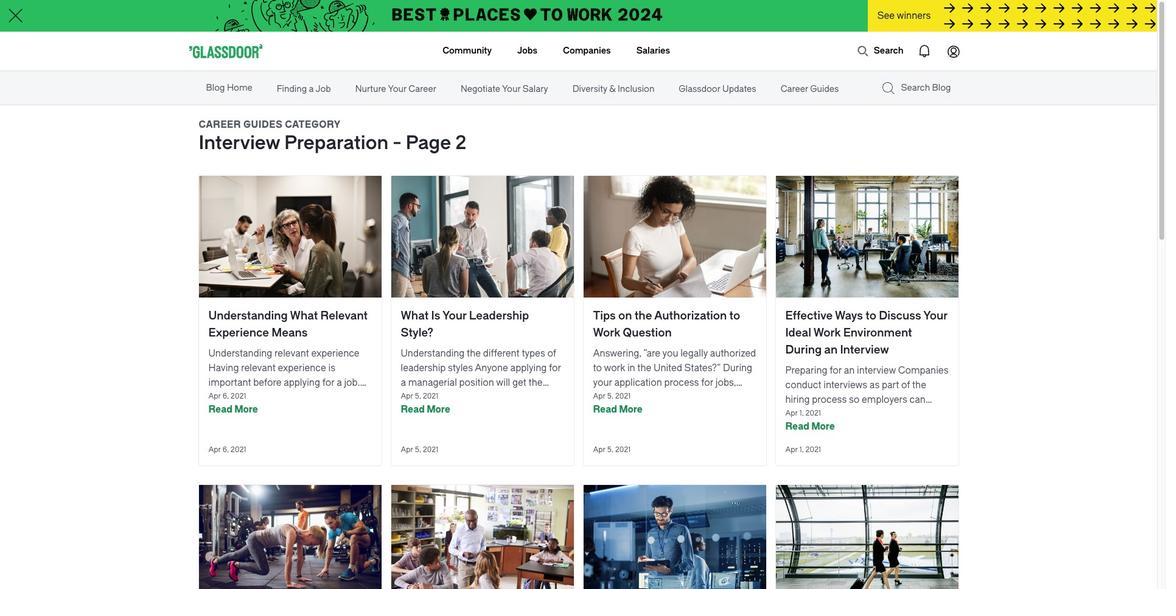 Task type: describe. For each thing, give the bounding box(es) containing it.
preparing for an interview companies conduct interviews as part of the hiring process so employers can gauge how fit a candidate is for the...
[[786, 365, 949, 420]]

2021 up legally...
[[615, 392, 631, 401]]

apr 5, 2021 read more for what is your leadership style?
[[401, 392, 450, 415]]

how
[[815, 409, 833, 420]]

the inside answering, "are you legally authorized to work in the united states?" during your application process for jobs, hiring managers may ask "are you legally...
[[638, 363, 652, 374]]

legally
[[681, 348, 708, 359]]

preparation
[[284, 132, 389, 154]]

fit
[[835, 409, 844, 420]]

the up styles
[[467, 348, 481, 359]]

see
[[878, 10, 895, 21]]

interviews
[[824, 380, 868, 391]]

apr 6, 2021
[[208, 446, 246, 454]]

for inside answering, "are you legally authorized to work in the united states?" during your application process for jobs, hiring managers may ask "are you legally...
[[701, 377, 713, 388]]

what is your leadership style?
[[401, 309, 529, 340]]

an inside 'effective ways to discuss your ideal work environment during an interview'
[[824, 343, 838, 357]]

to inside 'tips on the authorization to work question'
[[730, 309, 740, 323]]

question
[[623, 326, 672, 340]]

0 vertical spatial "are
[[644, 348, 661, 359]]

types
[[522, 348, 545, 359]]

your right the nurture
[[388, 84, 407, 94]]

2
[[455, 132, 466, 154]]

apr up style?"
[[401, 392, 413, 401]]

united
[[654, 363, 682, 374]]

can
[[910, 394, 926, 405]]

work
[[604, 363, 625, 374]]

home
[[227, 83, 252, 93]]

as
[[870, 380, 880, 391]]

authorized
[[710, 348, 756, 359]]

so
[[849, 394, 860, 405]]

search blog
[[901, 83, 951, 93]]

employers inside understanding relevant experience having relevant experience is important before applying for a job. for a vacancy that receives several applications, employers will need to...
[[265, 407, 311, 418]]

important
[[208, 377, 251, 388]]

0 vertical spatial relevant
[[275, 348, 309, 359]]

will inside understanding the different types of leadership styles anyone applying for a managerial position will get the question "what is your leadership style?" from an...
[[496, 377, 510, 388]]

blog home
[[206, 83, 252, 93]]

read for understanding what relevant experience means
[[208, 404, 232, 415]]

salary
[[523, 84, 548, 94]]

for inside understanding relevant experience having relevant experience is important before applying for a job. for a vacancy that receives several applications, employers will need to...
[[322, 377, 334, 388]]

the...
[[922, 409, 943, 420]]

a right for
[[225, 392, 231, 403]]

a inside understanding the different types of leadership styles anyone applying for a managerial position will get the question "what is your leadership style?" from an...
[[401, 377, 406, 388]]

your left salary at top left
[[502, 84, 521, 94]]

2021 down legally...
[[615, 446, 631, 454]]

style?"
[[401, 407, 429, 418]]

receives
[[290, 392, 326, 403]]

ways
[[835, 309, 863, 323]]

style?
[[401, 326, 433, 340]]

nurture your career
[[355, 84, 436, 94]]

5, up style?"
[[415, 392, 421, 401]]

category
[[285, 119, 341, 130]]

vacancy
[[233, 392, 268, 403]]

negotiate
[[461, 84, 500, 94]]

see winners
[[878, 10, 931, 21]]

your inside answering, "are you legally authorized to work in the united states?" during your application process for jobs, hiring managers may ask "are you legally...
[[593, 377, 612, 388]]

answering,
[[593, 348, 641, 359]]

nurture
[[355, 84, 386, 94]]

apr down applications,
[[208, 446, 221, 454]]

work inside 'effective ways to discuss your ideal work environment during an interview'
[[814, 326, 841, 340]]

search for search
[[874, 46, 904, 56]]

2021 inside apr 1, 2021 read more
[[806, 409, 821, 418]]

apr down apr 1, 2021 read more
[[786, 446, 798, 454]]

before
[[253, 377, 282, 388]]

managers
[[620, 392, 664, 403]]

2021 down applications,
[[231, 446, 246, 454]]

1 vertical spatial leadership
[[500, 392, 545, 403]]

apr 6, 2021 read more
[[208, 392, 258, 415]]

during inside 'effective ways to discuss your ideal work environment during an interview'
[[786, 343, 822, 357]]

part
[[882, 380, 899, 391]]

jobs
[[517, 46, 538, 56]]

career guides category interview preparation - page 2
[[199, 119, 466, 154]]

apr 1, 2021 read more
[[786, 409, 835, 432]]

1 vertical spatial experience
[[278, 363, 326, 374]]

search for search blog
[[901, 83, 930, 93]]

your inside 'effective ways to discuss your ideal work environment during an interview'
[[924, 309, 948, 323]]

ideal
[[786, 326, 811, 340]]

career guides
[[781, 84, 839, 94]]

glassdoor
[[679, 84, 721, 94]]

your inside understanding the different types of leadership styles anyone applying for a managerial position will get the question "what is your leadership style?" from an...
[[478, 392, 497, 403]]

more for understanding what relevant experience means
[[235, 404, 258, 415]]

for down can
[[908, 409, 920, 420]]

apr down legally...
[[593, 446, 606, 454]]

environment
[[844, 326, 912, 340]]

a left job.
[[337, 377, 342, 388]]

several
[[328, 392, 359, 403]]

to inside answering, "are you legally authorized to work in the united states?" during your application process for jobs, hiring managers may ask "are you legally...
[[593, 363, 602, 374]]

is inside preparing for an interview companies conduct interviews as part of the hiring process so employers can gauge how fit a candidate is for the...
[[899, 409, 906, 420]]

effective
[[786, 309, 833, 323]]

-
[[393, 132, 402, 154]]

effective ways to discuss your ideal work environment during an interview
[[786, 309, 948, 357]]

diversity & inclusion
[[573, 84, 655, 94]]

gauge
[[786, 409, 813, 420]]

community
[[443, 46, 492, 56]]

companies inside preparing for an interview companies conduct interviews as part of the hiring process so employers can gauge how fit a candidate is for the...
[[898, 365, 949, 376]]

apr 1, 2021
[[786, 446, 821, 454]]

apr up legally...
[[593, 392, 606, 401]]

glassdoor updates
[[679, 84, 756, 94]]

negotiate your salary
[[461, 84, 548, 94]]

community link
[[443, 32, 492, 71]]

more for tips on the authorization to work question
[[619, 404, 643, 415]]

of inside preparing for an interview companies conduct interviews as part of the hiring process so employers can gauge how fit a candidate is for the...
[[902, 380, 910, 391]]

winners
[[897, 10, 931, 21]]

6, for apr 6, 2021
[[223, 446, 229, 454]]

from
[[431, 407, 452, 418]]

job
[[316, 84, 331, 94]]

employers inside preparing for an interview companies conduct interviews as part of the hiring process so employers can gauge how fit a candidate is for the...
[[862, 394, 908, 405]]

2021 down from
[[423, 446, 438, 454]]

an...
[[455, 407, 473, 418]]

the inside preparing for an interview companies conduct interviews as part of the hiring process so employers can gauge how fit a candidate is for the...
[[912, 380, 926, 391]]

2 blog from the left
[[932, 83, 951, 93]]

different
[[483, 348, 520, 359]]

blog inside blog home link
[[206, 83, 225, 93]]

authorization
[[654, 309, 727, 323]]

relevant
[[321, 309, 368, 323]]

the inside 'tips on the authorization to work question'
[[635, 309, 652, 323]]

applications,
[[208, 407, 263, 418]]

finding a job
[[277, 84, 331, 94]]

get
[[513, 377, 526, 388]]

5, down style?"
[[415, 446, 421, 454]]

is inside understanding relevant experience having relevant experience is important before applying for a job. for a vacancy that receives several applications, employers will need to...
[[328, 363, 335, 374]]

5, up legally...
[[607, 392, 613, 401]]



Task type: vqa. For each thing, say whether or not it's contained in the screenshot.
the guides
yes



Task type: locate. For each thing, give the bounding box(es) containing it.
managerial
[[408, 377, 457, 388]]

need
[[329, 407, 351, 418]]

search down see at top right
[[874, 46, 904, 56]]

1 vertical spatial will
[[313, 407, 327, 418]]

you
[[663, 348, 678, 359], [722, 392, 738, 403]]

0 horizontal spatial during
[[723, 363, 752, 374]]

read inside apr 1, 2021 read more
[[786, 421, 810, 432]]

1 horizontal spatial "are
[[703, 392, 720, 403]]

states?"
[[685, 363, 721, 374]]

1 blog from the left
[[206, 83, 225, 93]]

to
[[730, 309, 740, 323], [866, 309, 877, 323], [593, 363, 602, 374]]

interview
[[857, 365, 896, 376]]

companies up diversity
[[563, 46, 611, 56]]

the up can
[[912, 380, 926, 391]]

interview inside career guides category interview preparation - page 2
[[199, 132, 280, 154]]

read down question
[[401, 404, 425, 415]]

apr 5, 2021 for what is your leadership style?
[[401, 446, 438, 454]]

you up united
[[663, 348, 678, 359]]

read for effective ways to discuss your ideal work environment during an interview
[[786, 421, 810, 432]]

lottie animation container image
[[394, 32, 443, 69], [394, 32, 443, 69], [939, 37, 968, 66]]

apr down conduct
[[786, 409, 798, 418]]

&
[[609, 84, 616, 94]]

1, down apr 1, 2021 read more
[[800, 446, 804, 454]]

0 horizontal spatial your
[[478, 392, 497, 403]]

2021 inside apr 6, 2021 read more
[[231, 392, 246, 401]]

career
[[409, 84, 436, 94], [781, 84, 808, 94], [199, 119, 241, 130]]

during inside answering, "are you legally authorized to work in the united states?" during your application process for jobs, hiring managers may ask "are you legally...
[[723, 363, 752, 374]]

apr inside apr 1, 2021 read more
[[786, 409, 798, 418]]

tips
[[593, 309, 616, 323]]

0 vertical spatial 1,
[[800, 409, 804, 418]]

0 horizontal spatial employers
[[265, 407, 311, 418]]

for down states?"
[[701, 377, 713, 388]]

understanding the different types of leadership styles anyone applying for a managerial position will get the question "what is your leadership style?" from an...
[[401, 348, 561, 418]]

0 horizontal spatial of
[[548, 348, 556, 359]]

apr 5, 2021 down legally...
[[593, 446, 631, 454]]

read inside apr 6, 2021 read more
[[208, 404, 232, 415]]

candidate
[[854, 409, 896, 420]]

read down for
[[208, 404, 232, 415]]

search inside button
[[874, 46, 904, 56]]

1 horizontal spatial blog
[[932, 83, 951, 93]]

apr 5, 2021 for tips on the authorization to work question
[[593, 446, 631, 454]]

a inside preparing for an interview companies conduct interviews as part of the hiring process so employers can gauge how fit a candidate is for the...
[[846, 409, 851, 420]]

process inside answering, "are you legally authorized to work in the united states?" during your application process for jobs, hiring managers may ask "are you legally...
[[664, 377, 699, 388]]

to left work
[[593, 363, 602, 374]]

0 vertical spatial guides
[[810, 84, 839, 94]]

apr 5, 2021 read more for tips on the authorization to work question
[[593, 392, 643, 415]]

understanding for understanding what relevant experience means
[[208, 309, 288, 323]]

1 horizontal spatial work
[[814, 326, 841, 340]]

0 horizontal spatial you
[[663, 348, 678, 359]]

1 vertical spatial guides
[[243, 119, 283, 130]]

1 horizontal spatial what
[[401, 309, 429, 323]]

lottie animation container image
[[910, 37, 939, 66], [910, 37, 939, 66], [939, 37, 968, 66], [857, 45, 869, 57], [857, 45, 869, 57]]

0 vertical spatial process
[[664, 377, 699, 388]]

process up how
[[812, 394, 847, 405]]

1 horizontal spatial will
[[496, 377, 510, 388]]

0 vertical spatial search
[[874, 46, 904, 56]]

1 horizontal spatial apr 5, 2021
[[593, 446, 631, 454]]

1 vertical spatial interview
[[840, 343, 889, 357]]

that
[[270, 392, 287, 403]]

the right the in
[[638, 363, 652, 374]]

finding
[[277, 84, 307, 94]]

1 horizontal spatial apr 5, 2021 read more
[[593, 392, 643, 415]]

leadership up managerial
[[401, 363, 446, 374]]

hiring up legally...
[[593, 392, 618, 403]]

2 work from the left
[[814, 326, 841, 340]]

of
[[548, 348, 556, 359], [902, 380, 910, 391]]

1 vertical spatial during
[[723, 363, 752, 374]]

hiring inside preparing for an interview companies conduct interviews as part of the hiring process so employers can gauge how fit a candidate is for the...
[[786, 394, 810, 405]]

a right fit
[[846, 409, 851, 420]]

interview down home
[[199, 132, 280, 154]]

1 horizontal spatial to
[[730, 309, 740, 323]]

applying inside understanding the different types of leadership styles anyone applying for a managerial position will get the question "what is your leadership style?" from an...
[[510, 363, 547, 374]]

2021 down apr 1, 2021 read more
[[806, 446, 821, 454]]

1 vertical spatial applying
[[284, 377, 320, 388]]

1 apr 5, 2021 read more from the left
[[401, 392, 450, 415]]

position
[[459, 377, 494, 388]]

companies
[[563, 46, 611, 56], [898, 365, 949, 376]]

1, inside apr 1, 2021 read more
[[800, 409, 804, 418]]

on
[[618, 309, 632, 323]]

apr 5, 2021 read more down application
[[593, 392, 643, 415]]

career for career guides
[[781, 84, 808, 94]]

1 horizontal spatial career
[[409, 84, 436, 94]]

more down vacancy
[[235, 404, 258, 415]]

an inside preparing for an interview companies conduct interviews as part of the hiring process so employers can gauge how fit a candidate is for the...
[[844, 365, 855, 376]]

understanding for understanding relevant experience having relevant experience is important before applying for a job. for a vacancy that receives several applications, employers will need to...
[[208, 348, 272, 359]]

a up question
[[401, 377, 406, 388]]

styles
[[448, 363, 473, 374]]

1 horizontal spatial companies
[[898, 365, 949, 376]]

0 horizontal spatial to
[[593, 363, 602, 374]]

"are down question
[[644, 348, 661, 359]]

understanding down "style?"
[[401, 348, 465, 359]]

search
[[874, 46, 904, 56], [901, 83, 930, 93]]

apr 5, 2021 read more
[[401, 392, 450, 415], [593, 392, 643, 415]]

0 vertical spatial during
[[786, 343, 822, 357]]

2 apr 5, 2021 read more from the left
[[593, 392, 643, 415]]

1 horizontal spatial is
[[469, 392, 476, 403]]

2 what from the left
[[401, 309, 429, 323]]

2 horizontal spatial to
[[866, 309, 877, 323]]

may
[[666, 392, 684, 403]]

2 6, from the top
[[223, 446, 229, 454]]

interview
[[199, 132, 280, 154], [840, 343, 889, 357]]

2 horizontal spatial is
[[899, 409, 906, 420]]

relevant
[[275, 348, 309, 359], [241, 363, 276, 374]]

0 horizontal spatial leadership
[[401, 363, 446, 374]]

1 horizontal spatial interview
[[840, 343, 889, 357]]

more inside apr 6, 2021 read more
[[235, 404, 258, 415]]

0 vertical spatial you
[[663, 348, 678, 359]]

1 vertical spatial an
[[844, 365, 855, 376]]

your
[[593, 377, 612, 388], [478, 392, 497, 403]]

1, for apr 1, 2021
[[800, 446, 804, 454]]

will inside understanding relevant experience having relevant experience is important before applying for a job. for a vacancy that receives several applications, employers will need to...
[[313, 407, 327, 418]]

1 vertical spatial your
[[478, 392, 497, 403]]

apr inside apr 6, 2021 read more
[[208, 392, 221, 401]]

a left job
[[309, 84, 314, 94]]

1 horizontal spatial your
[[593, 377, 612, 388]]

1 horizontal spatial an
[[844, 365, 855, 376]]

0 horizontal spatial what
[[290, 309, 318, 323]]

understanding down experience
[[208, 348, 272, 359]]

work down the tips
[[593, 326, 620, 340]]

companies up can
[[898, 365, 949, 376]]

search button
[[851, 39, 910, 63]]

2 1, from the top
[[800, 446, 804, 454]]

employers down 'that'
[[265, 407, 311, 418]]

1 vertical spatial you
[[722, 392, 738, 403]]

0 horizontal spatial interview
[[199, 132, 280, 154]]

relevant up before
[[241, 363, 276, 374]]

having
[[208, 363, 239, 374]]

more down '"what'
[[427, 404, 450, 415]]

answering, "are you legally authorized to work in the united states?" during your application process for jobs, hiring managers may ask "are you legally...
[[593, 348, 756, 418]]

understanding inside understanding the different types of leadership styles anyone applying for a managerial position will get the question "what is your leadership style?" from an...
[[401, 348, 465, 359]]

guides for career guides
[[810, 84, 839, 94]]

inclusion
[[618, 84, 655, 94]]

tips on the authorization to work question
[[593, 309, 740, 340]]

is right candidate
[[899, 409, 906, 420]]

of right part
[[902, 380, 910, 391]]

0 horizontal spatial blog
[[206, 83, 225, 93]]

1 horizontal spatial guides
[[810, 84, 839, 94]]

0 vertical spatial interview
[[199, 132, 280, 154]]

updates
[[723, 84, 756, 94]]

your down work
[[593, 377, 612, 388]]

search down search button
[[901, 83, 930, 93]]

what inside what is your leadership style?
[[401, 309, 429, 323]]

1 vertical spatial relevant
[[241, 363, 276, 374]]

0 vertical spatial experience
[[311, 348, 360, 359]]

read for what is your leadership style?
[[401, 404, 425, 415]]

2 horizontal spatial career
[[781, 84, 808, 94]]

hiring up gauge at right
[[786, 394, 810, 405]]

job.
[[344, 377, 360, 388]]

for up several
[[322, 377, 334, 388]]

0 horizontal spatial hiring
[[593, 392, 618, 403]]

is
[[328, 363, 335, 374], [469, 392, 476, 403], [899, 409, 906, 420]]

process up may
[[664, 377, 699, 388]]

6, for apr 6, 2021 read more
[[223, 392, 229, 401]]

0 horizontal spatial "are
[[644, 348, 661, 359]]

anyone
[[475, 363, 508, 374]]

applying inside understanding relevant experience having relevant experience is important before applying for a job. for a vacancy that receives several applications, employers will need to...
[[284, 377, 320, 388]]

work inside 'tips on the authorization to work question'
[[593, 326, 620, 340]]

0 vertical spatial is
[[328, 363, 335, 374]]

2021 left fit
[[806, 409, 821, 418]]

jobs link
[[517, 32, 538, 71]]

for inside understanding the different types of leadership styles anyone applying for a managerial position will get the question "what is your leadership style?" from an...
[[549, 363, 561, 374]]

your right the discuss
[[924, 309, 948, 323]]

1, left how
[[800, 409, 804, 418]]

6,
[[223, 392, 229, 401], [223, 446, 229, 454]]

0 horizontal spatial apr 5, 2021
[[401, 446, 438, 454]]

will down receives
[[313, 407, 327, 418]]

understanding for understanding the different types of leadership styles anyone applying for a managerial position will get the question "what is your leadership style?" from an...
[[401, 348, 465, 359]]

during down ideal
[[786, 343, 822, 357]]

more down managers
[[619, 404, 643, 415]]

understanding up experience
[[208, 309, 288, 323]]

to up environment
[[866, 309, 877, 323]]

2021 down important
[[231, 392, 246, 401]]

1 what from the left
[[290, 309, 318, 323]]

1 vertical spatial process
[[812, 394, 847, 405]]

apr 5, 2021 down style?"
[[401, 446, 438, 454]]

of right the types
[[548, 348, 556, 359]]

"are right ask
[[703, 392, 720, 403]]

blog home link
[[204, 72, 255, 104]]

read down work
[[593, 404, 617, 415]]

0 vertical spatial your
[[593, 377, 612, 388]]

5, down legally...
[[607, 446, 613, 454]]

1 vertical spatial companies
[[898, 365, 949, 376]]

for
[[549, 363, 561, 374], [830, 365, 842, 376], [322, 377, 334, 388], [701, 377, 713, 388], [908, 409, 920, 420]]

6, inside apr 6, 2021 read more
[[223, 392, 229, 401]]

understanding inside understanding what relevant experience means
[[208, 309, 288, 323]]

2021 down managerial
[[423, 392, 438, 401]]

0 horizontal spatial guides
[[243, 119, 283, 130]]

0 vertical spatial applying
[[510, 363, 547, 374]]

1 vertical spatial 6,
[[223, 446, 229, 454]]

guides inside career guides category interview preparation - page 2
[[243, 119, 283, 130]]

to...
[[353, 407, 369, 418]]

1 vertical spatial employers
[[265, 407, 311, 418]]

jobs,
[[716, 377, 736, 388]]

more for effective ways to discuss your ideal work environment during an interview
[[812, 421, 835, 432]]

applying down the types
[[510, 363, 547, 374]]

0 horizontal spatial an
[[824, 343, 838, 357]]

1 horizontal spatial you
[[722, 392, 738, 403]]

the up question
[[635, 309, 652, 323]]

is inside understanding the different types of leadership styles anyone applying for a managerial position will get the question "what is your leadership style?" from an...
[[469, 392, 476, 403]]

employers
[[862, 394, 908, 405], [265, 407, 311, 418]]

read for tips on the authorization to work question
[[593, 404, 617, 415]]

0 vertical spatial leadership
[[401, 363, 446, 374]]

question
[[401, 392, 439, 403]]

guides for career guides category interview preparation - page 2
[[243, 119, 283, 130]]

experience
[[311, 348, 360, 359], [278, 363, 326, 374]]

apr 5, 2021 read more down managerial
[[401, 392, 450, 415]]

is up several
[[328, 363, 335, 374]]

apr down style?"
[[401, 446, 413, 454]]

0 horizontal spatial will
[[313, 407, 327, 418]]

1 horizontal spatial of
[[902, 380, 910, 391]]

interview down environment
[[840, 343, 889, 357]]

leadership down get
[[500, 392, 545, 403]]

for left work
[[549, 363, 561, 374]]

experience
[[208, 326, 269, 340]]

what up "style?"
[[401, 309, 429, 323]]

an up preparing at the bottom right
[[824, 343, 838, 357]]

ask
[[686, 392, 701, 403]]

an
[[824, 343, 838, 357], [844, 365, 855, 376]]

6, down important
[[223, 392, 229, 401]]

more inside apr 1, 2021 read more
[[812, 421, 835, 432]]

0 horizontal spatial applying
[[284, 377, 320, 388]]

you down jobs,
[[722, 392, 738, 403]]

preparing
[[786, 365, 828, 376]]

for
[[208, 392, 223, 403]]

0 horizontal spatial apr 5, 2021 read more
[[401, 392, 450, 415]]

what
[[290, 309, 318, 323], [401, 309, 429, 323]]

2 vertical spatial is
[[899, 409, 906, 420]]

work down effective
[[814, 326, 841, 340]]

6, down applications,
[[223, 446, 229, 454]]

5,
[[415, 392, 421, 401], [607, 392, 613, 401], [415, 446, 421, 454], [607, 446, 613, 454]]

1 horizontal spatial hiring
[[786, 394, 810, 405]]

applying up receives
[[284, 377, 320, 388]]

career right updates at the right
[[781, 84, 808, 94]]

interview inside 'effective ways to discuss your ideal work environment during an interview'
[[840, 343, 889, 357]]

diversity
[[573, 84, 607, 94]]

apr 5, 2021
[[401, 446, 438, 454], [593, 446, 631, 454]]

1 vertical spatial is
[[469, 392, 476, 403]]

employers down part
[[862, 394, 908, 405]]

0 horizontal spatial work
[[593, 326, 620, 340]]

blog
[[206, 83, 225, 93], [932, 83, 951, 93]]

the right get
[[529, 377, 543, 388]]

to inside 'effective ways to discuss your ideal work environment during an interview'
[[866, 309, 877, 323]]

1 vertical spatial search
[[901, 83, 930, 93]]

0 horizontal spatial process
[[664, 377, 699, 388]]

0 vertical spatial of
[[548, 348, 556, 359]]

understanding relevant experience having relevant experience is important before applying for a job. for a vacancy that receives several applications, employers will need to...
[[208, 348, 369, 418]]

career inside career guides category interview preparation - page 2
[[199, 119, 241, 130]]

1 horizontal spatial leadership
[[500, 392, 545, 403]]

hiring
[[593, 392, 618, 403], [786, 394, 810, 405]]

process
[[664, 377, 699, 388], [812, 394, 847, 405]]

your inside what is your leadership style?
[[443, 309, 467, 323]]

1 1, from the top
[[800, 409, 804, 418]]

1 vertical spatial "are
[[703, 392, 720, 403]]

in
[[628, 363, 635, 374]]

1 horizontal spatial applying
[[510, 363, 547, 374]]

1 apr 5, 2021 from the left
[[401, 446, 438, 454]]

"what
[[441, 392, 467, 403]]

legally...
[[593, 407, 627, 418]]

0 vertical spatial will
[[496, 377, 510, 388]]

means
[[272, 326, 308, 340]]

is down the position
[[469, 392, 476, 403]]

0 vertical spatial 6,
[[223, 392, 229, 401]]

a
[[309, 84, 314, 94], [337, 377, 342, 388], [401, 377, 406, 388], [225, 392, 231, 403], [846, 409, 851, 420]]

more down how
[[812, 421, 835, 432]]

1 horizontal spatial employers
[[862, 394, 908, 405]]

1 horizontal spatial process
[[812, 394, 847, 405]]

1, for apr 1, 2021 read more
[[800, 409, 804, 418]]

hiring inside answering, "are you legally authorized to work in the united states?" during your application process for jobs, hiring managers may ask "are you legally...
[[593, 392, 618, 403]]

1 6, from the top
[[223, 392, 229, 401]]

what inside understanding what relevant experience means
[[290, 309, 318, 323]]

0 horizontal spatial is
[[328, 363, 335, 374]]

your down the position
[[478, 392, 497, 403]]

1 vertical spatial 1,
[[800, 446, 804, 454]]

career for career guides category interview preparation - page 2
[[199, 119, 241, 130]]

career right the nurture
[[409, 84, 436, 94]]

1 work from the left
[[593, 326, 620, 340]]

apr down important
[[208, 392, 221, 401]]

of inside understanding the different types of leadership styles anyone applying for a managerial position will get the question "what is your leadership style?" from an...
[[548, 348, 556, 359]]

see winners link
[[868, 0, 1157, 33]]

0 vertical spatial employers
[[862, 394, 908, 405]]

2021
[[231, 392, 246, 401], [423, 392, 438, 401], [615, 392, 631, 401], [806, 409, 821, 418], [231, 446, 246, 454], [423, 446, 438, 454], [615, 446, 631, 454], [806, 446, 821, 454]]

for up interviews
[[830, 365, 842, 376]]

an up interviews
[[844, 365, 855, 376]]

0 horizontal spatial career
[[199, 119, 241, 130]]

discuss
[[879, 309, 921, 323]]

experience up job.
[[311, 348, 360, 359]]

relevant down means
[[275, 348, 309, 359]]

1 horizontal spatial during
[[786, 343, 822, 357]]

0 vertical spatial companies
[[563, 46, 611, 56]]

2 apr 5, 2021 from the left
[[593, 446, 631, 454]]

more for what is your leadership style?
[[427, 404, 450, 415]]

1 vertical spatial of
[[902, 380, 910, 391]]

understanding inside understanding relevant experience having relevant experience is important before applying for a job. for a vacancy that receives several applications, employers will need to...
[[208, 348, 272, 359]]

0 horizontal spatial companies
[[563, 46, 611, 56]]

0 vertical spatial an
[[824, 343, 838, 357]]

to up authorized
[[730, 309, 740, 323]]

career down blog home link at top left
[[199, 119, 241, 130]]

process inside preparing for an interview companies conduct interviews as part of the hiring process so employers can gauge how fit a candidate is for the...
[[812, 394, 847, 405]]

salaries
[[637, 46, 670, 56]]

leadership
[[401, 363, 446, 374], [500, 392, 545, 403]]

salaries link
[[637, 32, 670, 71]]

understanding what relevant experience means
[[208, 309, 368, 340]]

read down gauge at right
[[786, 421, 810, 432]]



